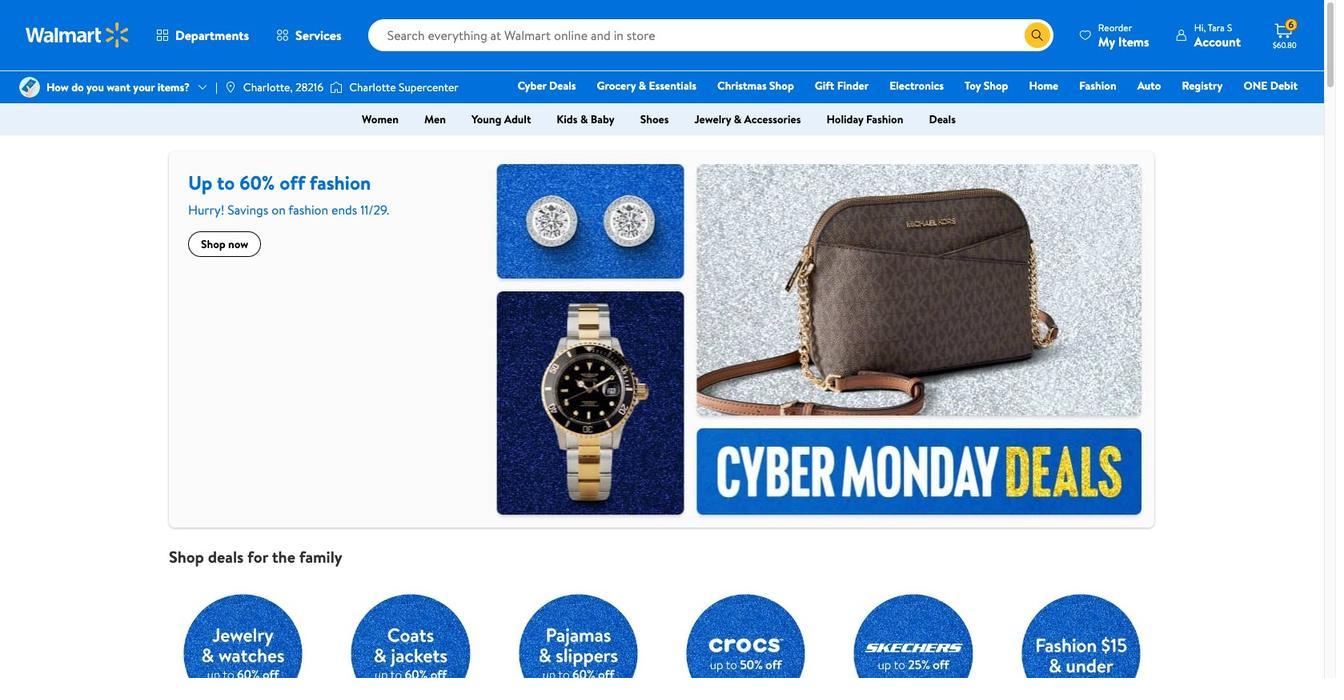 Task type: locate. For each thing, give the bounding box(es) containing it.
shop left now in the left top of the page
[[201, 236, 226, 252]]

&
[[639, 78, 646, 94], [581, 111, 588, 127], [734, 111, 742, 127]]

hi,
[[1195, 20, 1206, 34]]

0 horizontal spatial deals
[[549, 78, 576, 94]]

 image for how do you want your items?
[[19, 77, 40, 98]]

Walmart Site-Wide search field
[[368, 19, 1054, 51]]

1 vertical spatial fashion
[[867, 111, 904, 127]]

fashion up ends
[[310, 169, 371, 196]]

& right grocery
[[639, 78, 646, 94]]

holiday fashion
[[827, 111, 904, 127]]

fashion link
[[1073, 77, 1124, 95]]

up
[[188, 169, 212, 196]]

fashion right on
[[289, 201, 329, 219]]

savings
[[228, 201, 269, 219]]

 image
[[224, 81, 237, 94]]

departments
[[175, 26, 249, 44]]

services button
[[263, 16, 355, 54]]

0 horizontal spatial  image
[[19, 77, 40, 98]]

departments button
[[143, 16, 263, 54]]

my
[[1099, 32, 1116, 50]]

deals down electronics link
[[929, 111, 956, 127]]

60%
[[240, 169, 275, 196]]

charlotte,
[[243, 79, 293, 95]]

shop right toy
[[984, 78, 1009, 94]]

cyber
[[518, 78, 547, 94]]

shop up accessories
[[770, 78, 794, 94]]

& right jewelry
[[734, 111, 742, 127]]

& inside the kids & baby dropdown button
[[581, 111, 588, 127]]

toy shop link
[[958, 77, 1016, 95]]

fashion down my
[[1080, 78, 1117, 94]]

& inside jewelry & accessories dropdown button
[[734, 111, 742, 127]]

kids & baby button
[[544, 107, 628, 132]]

28216
[[296, 79, 324, 95]]

& for jewelry
[[734, 111, 742, 127]]

& right 'kids'
[[581, 111, 588, 127]]

 image for charlotte supercenter
[[330, 79, 343, 95]]

account
[[1195, 32, 1241, 50]]

for
[[248, 546, 268, 568]]

items
[[1119, 32, 1150, 50]]

 image
[[19, 77, 40, 98], [330, 79, 343, 95]]

to
[[217, 169, 235, 196]]

kids & baby
[[557, 111, 615, 127]]

shop
[[770, 78, 794, 94], [984, 78, 1009, 94], [201, 236, 226, 252], [169, 546, 204, 568]]

shop inside toy shop link
[[984, 78, 1009, 94]]

shop deals for the family
[[169, 546, 343, 568]]

fashion right 'holiday'
[[867, 111, 904, 127]]

women
[[362, 111, 399, 127]]

shop now link
[[188, 231, 261, 257]]

1 horizontal spatial deals
[[929, 111, 956, 127]]

 image right 28216
[[330, 79, 343, 95]]

now
[[228, 236, 249, 252]]

christmas shop
[[718, 78, 794, 94]]

shop left deals
[[169, 546, 204, 568]]

1 vertical spatial deals
[[929, 111, 956, 127]]

list
[[159, 567, 1165, 678]]

deals button
[[917, 107, 969, 132]]

deals right cyber
[[549, 78, 576, 94]]

fashion
[[310, 169, 371, 196], [289, 201, 329, 219]]

how
[[46, 79, 69, 95]]

& inside grocery & essentials link
[[639, 78, 646, 94]]

adult
[[504, 111, 531, 127]]

2 horizontal spatial &
[[734, 111, 742, 127]]

deals
[[549, 78, 576, 94], [929, 111, 956, 127]]

toy shop
[[965, 78, 1009, 94]]

jewelry & accessories button
[[682, 107, 814, 132]]

cyber deals
[[518, 78, 576, 94]]

0 horizontal spatial &
[[581, 111, 588, 127]]

0 vertical spatial fashion
[[1080, 78, 1117, 94]]

holiday fashion button
[[814, 107, 917, 132]]

6 $60.80
[[1273, 18, 1297, 50]]

0 horizontal spatial fashion
[[867, 111, 904, 127]]

Search search field
[[368, 19, 1054, 51]]

grocery & essentials link
[[590, 77, 704, 95]]

1 horizontal spatial &
[[639, 78, 646, 94]]

1 horizontal spatial  image
[[330, 79, 343, 95]]

fashion
[[1080, 78, 1117, 94], [867, 111, 904, 127]]

walmart+ link
[[1243, 99, 1305, 117]]

1 horizontal spatial fashion
[[1080, 78, 1117, 94]]

deals inside dropdown button
[[929, 111, 956, 127]]

reorder
[[1099, 20, 1133, 34]]

shop inside 'christmas shop' link
[[770, 78, 794, 94]]

 image left how
[[19, 77, 40, 98]]

grocery
[[597, 78, 636, 94]]

cyber deals link
[[510, 77, 583, 95]]

ends
[[332, 201, 357, 219]]

hi, tara s account
[[1195, 20, 1241, 50]]

fashion inside holiday fashion dropdown button
[[867, 111, 904, 127]]



Task type: vqa. For each thing, say whether or not it's contained in the screenshot.
Basket
no



Task type: describe. For each thing, give the bounding box(es) containing it.
you
[[87, 79, 104, 95]]

grocery & essentials
[[597, 78, 697, 94]]

|
[[215, 79, 218, 95]]

home
[[1030, 78, 1059, 94]]

charlotte, 28216
[[243, 79, 324, 95]]

registry
[[1182, 78, 1223, 94]]

accessories
[[744, 111, 801, 127]]

essentials
[[649, 78, 697, 94]]

holiday
[[827, 111, 864, 127]]

young
[[472, 111, 502, 127]]

search icon image
[[1031, 29, 1044, 42]]

men
[[424, 111, 446, 127]]

gift finder
[[815, 78, 869, 94]]

one debit walmart+
[[1244, 78, 1298, 116]]

the
[[272, 546, 295, 568]]

deals
[[208, 546, 244, 568]]

6
[[1289, 18, 1294, 31]]

auto
[[1138, 78, 1162, 94]]

off
[[280, 169, 305, 196]]

young adult button
[[459, 107, 544, 132]]

one
[[1244, 78, 1268, 94]]

home link
[[1022, 77, 1066, 95]]

shop inside shop now link
[[201, 236, 226, 252]]

shoes
[[640, 111, 669, 127]]

men button
[[412, 107, 459, 132]]

electronics
[[890, 78, 944, 94]]

finder
[[837, 78, 869, 94]]

jewelry
[[695, 111, 731, 127]]

want
[[107, 79, 131, 95]]

baby
[[591, 111, 615, 127]]

charlotte supercenter
[[349, 79, 459, 95]]

christmas
[[718, 78, 767, 94]]

auto link
[[1131, 77, 1169, 95]]

family
[[299, 546, 343, 568]]

$60.80
[[1273, 39, 1297, 50]]

gift finder link
[[808, 77, 876, 95]]

walmart image
[[26, 22, 130, 48]]

& for grocery
[[639, 78, 646, 94]]

young adult
[[472, 111, 531, 127]]

tara
[[1208, 20, 1225, 34]]

11/29.
[[361, 201, 389, 219]]

charlotte
[[349, 79, 396, 95]]

christmas shop link
[[710, 77, 802, 95]]

do
[[71, 79, 84, 95]]

s
[[1228, 20, 1233, 34]]

fashion inside fashion link
[[1080, 78, 1117, 94]]

your
[[133, 79, 155, 95]]

reorder my items
[[1099, 20, 1150, 50]]

how do you want your items?
[[46, 79, 190, 95]]

shop now
[[201, 236, 249, 252]]

registry link
[[1175, 77, 1230, 95]]

jewelry & accessories
[[695, 111, 801, 127]]

walmart+
[[1250, 100, 1298, 116]]

& for kids
[[581, 111, 588, 127]]

toy
[[965, 78, 981, 94]]

one debit link
[[1237, 77, 1305, 95]]

gift
[[815, 78, 835, 94]]

electronics link
[[883, 77, 952, 95]]

debit
[[1271, 78, 1298, 94]]

supercenter
[[399, 79, 459, 95]]

services
[[296, 26, 342, 44]]

women button
[[349, 107, 412, 132]]

shoes button
[[628, 107, 682, 132]]

1 vertical spatial fashion
[[289, 201, 329, 219]]

items?
[[158, 79, 190, 95]]

up to 60% off fashion hurry! savings on fashion ends 11/29.
[[188, 169, 389, 219]]

on
[[272, 201, 286, 219]]

hurry!
[[188, 201, 224, 219]]

0 vertical spatial fashion
[[310, 169, 371, 196]]

kids
[[557, 111, 578, 127]]

0 vertical spatial deals
[[549, 78, 576, 94]]



